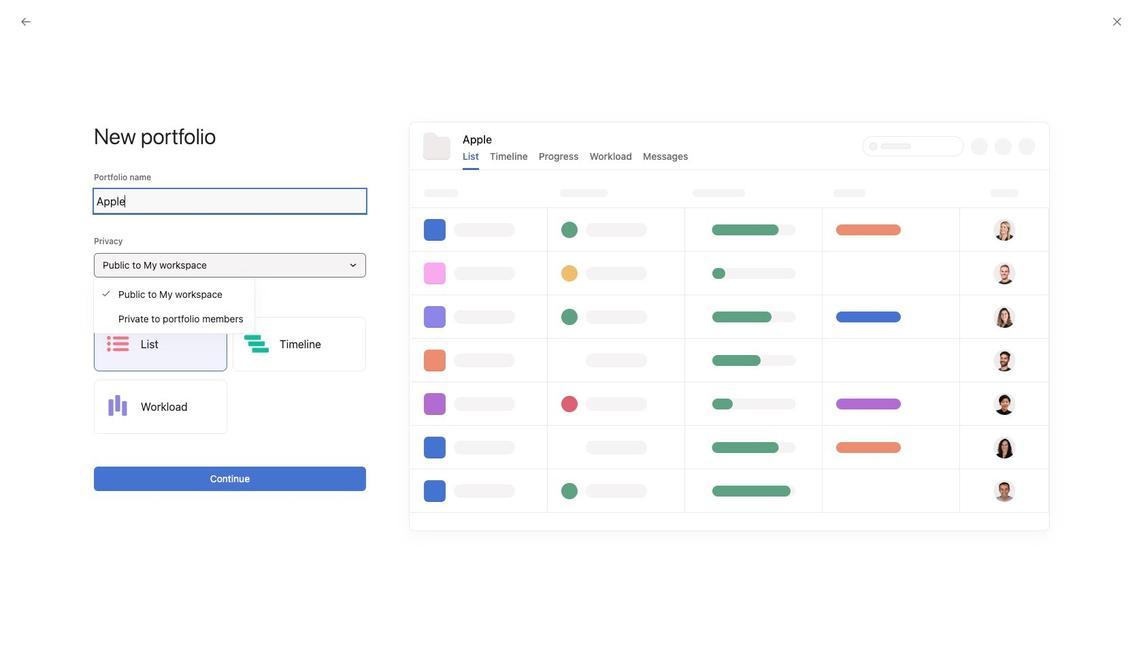 Task type: vqa. For each thing, say whether or not it's contained in the screenshot.
James, Profile image
yes



Task type: describe. For each thing, give the bounding box(es) containing it.
go back image
[[20, 16, 31, 27]]

starred element
[[0, 216, 163, 353]]

james, profile image
[[15, 309, 31, 325]]

hide sidebar image
[[18, 11, 29, 22]]



Task type: locate. For each thing, give the bounding box(es) containing it.
collapse list for this section: recent portfolios image
[[388, 150, 399, 161]]

close image
[[1112, 16, 1123, 27]]

None text field
[[94, 189, 366, 214]]

this is a preview of your portfolio image
[[410, 123, 1050, 531]]

list box
[[411, 5, 738, 27]]

projects element
[[0, 353, 163, 532]]



